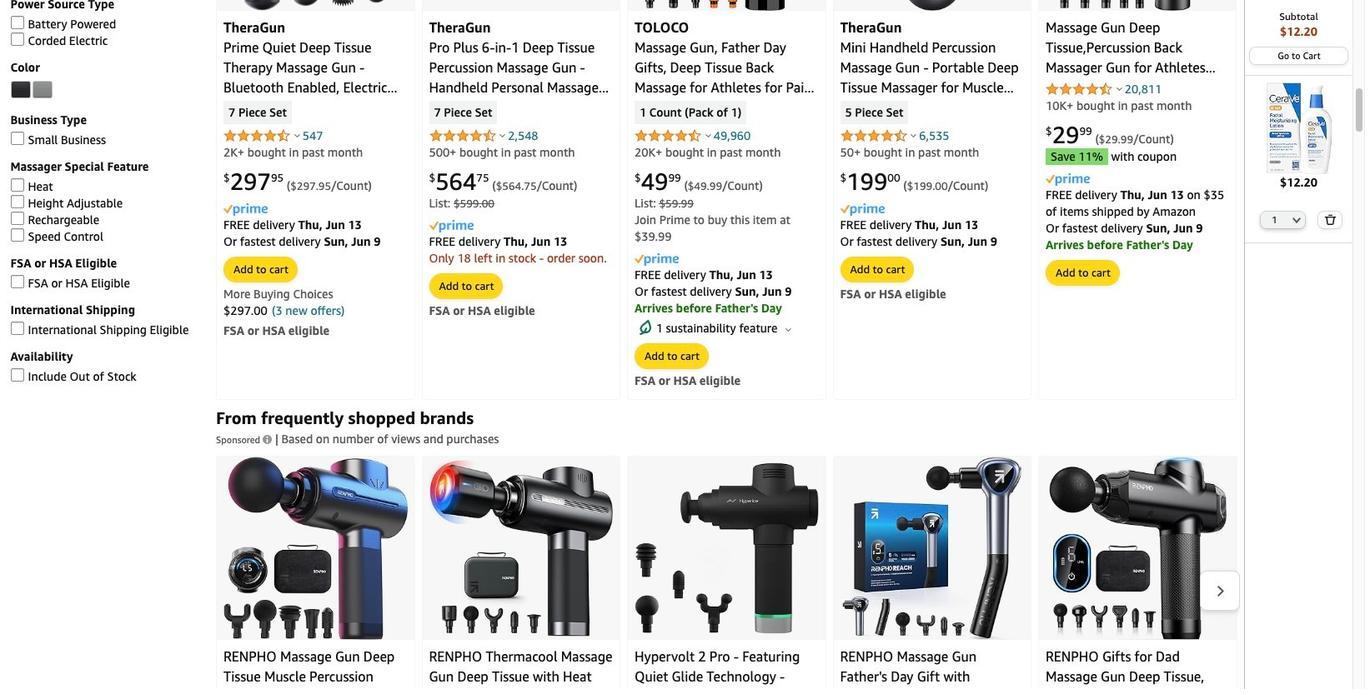 Task type: vqa. For each thing, say whether or not it's contained in the screenshot.
View Sponsored information or leave ad feedback element
yes



Task type: describe. For each thing, give the bounding box(es) containing it.
popover image for 'theragun mini handheld percussion massage gun - portable deep tissue massager for muscle pain relief in neck, back, leg, h...' image
[[911, 134, 917, 138]]

theragun prime quiet deep tissue therapy massage gun - bluetooth enabled, electric percussion massage gun & personal massa... image
[[240, 0, 391, 11]]

1 checkbox image from the top
[[10, 33, 24, 46]]

2 checkbox image from the top
[[10, 132, 24, 146]]

cerave am facial moisturizing lotion with spf 30 | oil-free face moisturizer with spf | formulated with hyaluronic acid, niacinamide &amp; ceramides | non-comedogenic | broad spectrum sunscreen | 3 ounce image
[[1254, 83, 1345, 174]]

popover image for toloco massage gun, father day gifts, deep tissue back massage for athletes for pain relief, percussion massager with 10 m... image
[[705, 134, 711, 138]]

delete image
[[1325, 214, 1337, 225]]

view sponsored information or leave ad feedback element
[[216, 430, 275, 449]]

massage gun deep tissue,percussion back massager gun for athletes muscle massage gun for pain relief with 10 massage heads... image
[[1050, 0, 1227, 11]]

2 checkbox image from the top
[[10, 179, 24, 192]]

4 checkbox image from the top
[[10, 229, 24, 242]]

1 checkbox image from the top
[[10, 16, 24, 30]]

2 popover image from the left
[[500, 134, 506, 138]]

amazon prime image for 2nd popover image from the right
[[429, 221, 473, 233]]

sponsored ad - renpho massage gun deep tissue muscle percussion massage gun, gifts for men dad, fsa and hsa eligible power... image
[[224, 457, 408, 641]]

5 checkbox image from the top
[[10, 322, 24, 336]]

5 checkbox image from the top
[[10, 369, 24, 382]]

toloco massage gun, father day gifts, deep tissue back massage for athletes for pain relief, percussion massager with 10 m... image
[[639, 0, 815, 11]]



Task type: locate. For each thing, give the bounding box(es) containing it.
sponsored ad - renpho massage gun father's day gift with extension handle percussion, portable mini handheld deep tissue m... image
[[843, 457, 1022, 641]]

1 horizontal spatial popover image
[[1117, 87, 1123, 91]]

or fastest delivery sun, jun 9 element
[[1046, 221, 1203, 235], [224, 234, 381, 248], [841, 234, 998, 248], [635, 284, 792, 298]]

0 vertical spatial popover image
[[1117, 87, 1123, 91]]

theragun mini handheld percussion massage gun - portable deep tissue massager for muscle pain relief in neck, back, leg, h... image
[[852, 0, 1013, 11]]

popover image
[[1117, 87, 1123, 91], [705, 134, 711, 138]]

free delivery thu, jun 13 element
[[224, 217, 362, 232], [841, 217, 979, 232], [429, 234, 568, 248], [635, 268, 773, 282]]

0 horizontal spatial popover image
[[705, 134, 711, 138]]

sponsored ad - renpho gifts for dad massage gun deep tissue, father day gifts fsa hsa eligible percussion muscle massage g... image
[[1049, 457, 1227, 641]]

checkbox image
[[10, 16, 24, 30], [10, 132, 24, 146], [10, 196, 24, 209], [10, 229, 24, 242], [10, 369, 24, 382]]

amazon prime image for popover icon related to toloco massage gun, father day gifts, deep tissue back massage for athletes for pain relief, percussion massager with 10 m... image
[[635, 254, 679, 266]]

2 horizontal spatial popover image
[[911, 134, 917, 138]]

3 popover image from the left
[[911, 134, 917, 138]]

0 horizontal spatial popover image
[[294, 134, 300, 138]]

1 horizontal spatial popover image
[[500, 134, 506, 138]]

list
[[213, 456, 1241, 690]]

1 popover image from the left
[[294, 134, 300, 138]]

3 checkbox image from the top
[[10, 196, 24, 209]]

checkbox image
[[10, 33, 24, 46], [10, 179, 24, 192], [10, 212, 24, 226], [10, 276, 24, 289], [10, 322, 24, 336]]

sponsored ad - renpho thermacool massage gun deep tissue with heat and cold head, gifts for dad men, handheld muscle massa... image
[[429, 460, 613, 637]]

view next items image
[[1216, 585, 1226, 598]]

free delivery thu, jun 13 on $35 of items shipped by amazon element
[[1046, 187, 1225, 218]]

popover image
[[294, 134, 300, 138], [500, 134, 506, 138], [911, 134, 917, 138]]

popover image for massage gun deep tissue,percussion back massager gun for athletes muscle massage gun for pain relief with 10 massage heads... image
[[1117, 87, 1123, 91]]

1 vertical spatial popover image
[[705, 134, 711, 138]]

3 checkbox image from the top
[[10, 212, 24, 226]]

sponsored ad - hypervolt 2 pro - featuring quiet glide technology - handheld percussion massage gun | 5 speeds, 5 intercha... image
[[635, 463, 819, 635]]

dropdown image
[[1293, 217, 1302, 223]]

4 checkbox image from the top
[[10, 276, 24, 289]]

None submit
[[1319, 212, 1342, 228]]

popover image for theragun prime quiet deep tissue therapy massage gun - bluetooth enabled, electric percussion massage gun & personal massa... image
[[294, 134, 300, 138]]

amazon prime image for massage gun deep tissue,percussion back massager gun for athletes muscle massage gun for pain relief with 10 massage heads... image's popover icon
[[1046, 174, 1090, 186]]

amazon prime image
[[1046, 174, 1090, 186], [224, 204, 268, 216], [841, 204, 885, 216], [429, 221, 473, 233], [635, 254, 679, 266]]



